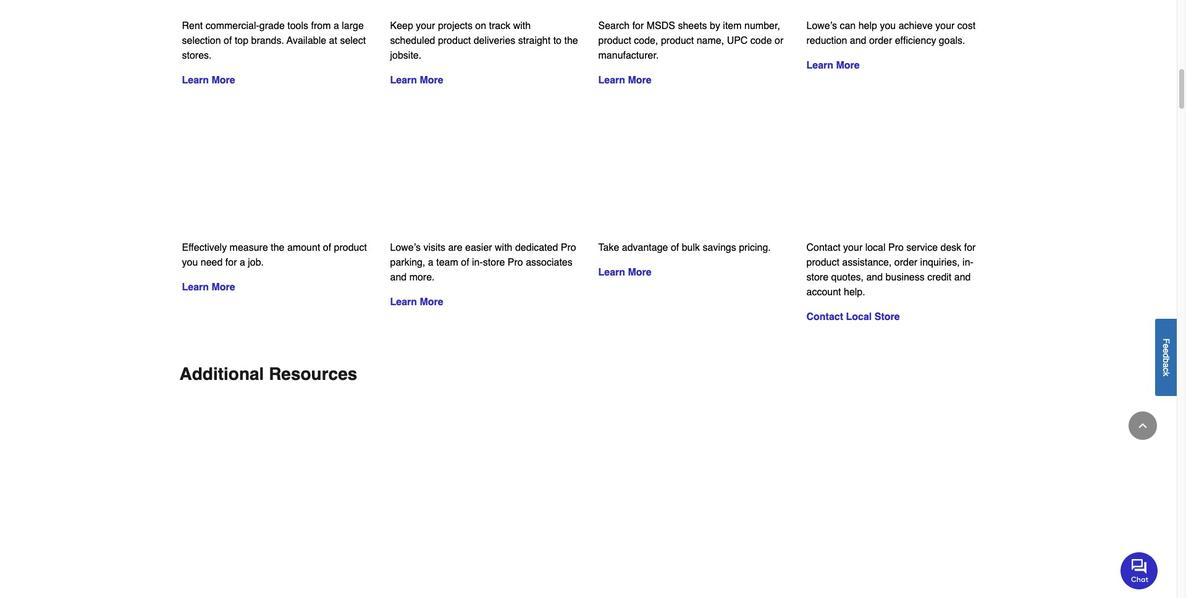 Task type: describe. For each thing, give the bounding box(es) containing it.
product for search
[[599, 35, 632, 46]]

and down assistance,
[[867, 272, 883, 283]]

and right credit
[[955, 272, 971, 283]]

local
[[866, 242, 886, 254]]

reduction
[[807, 35, 848, 46]]

product for keep
[[438, 35, 471, 46]]

k
[[1162, 372, 1172, 376]]

contact for contact your local pro service desk for product assistance, order inquiries, in- store quotes, and business credit and account help.
[[807, 242, 841, 254]]

of left bulk
[[671, 242, 679, 254]]

learn for lowe's can help you achieve your cost reduction and order efficiency goals.
[[807, 60, 834, 71]]

store for pro
[[483, 257, 505, 268]]

code,
[[634, 35, 659, 46]]

learn more for lowe's can help you achieve your cost reduction and order efficiency goals.
[[807, 60, 860, 71]]

keep
[[390, 20, 413, 31]]

service
[[907, 242, 938, 254]]

effectively
[[182, 242, 227, 254]]

additional resources
[[180, 364, 357, 384]]

with inside lowe's visits are easier with dedicated pro parking, a team of in-store pro associates and more.
[[495, 242, 513, 254]]

top
[[235, 35, 249, 46]]

savings
[[703, 242, 737, 254]]

effectively measure the amount of product you need for a job.
[[182, 242, 367, 268]]

desk
[[941, 242, 962, 254]]

the inside effectively measure the amount of product you need for a job.
[[271, 242, 285, 254]]

scheduled
[[390, 35, 435, 46]]

item
[[723, 20, 742, 31]]

number,
[[745, 20, 781, 31]]

quotes,
[[832, 272, 864, 283]]

to
[[554, 35, 562, 46]]

learn more link for keep your projects on track with scheduled product deliveries straight to the jobsite.
[[390, 75, 444, 86]]

contact local store link
[[807, 312, 900, 323]]

help.
[[844, 287, 866, 298]]

of inside lowe's visits are easier with dedicated pro parking, a team of in-store pro associates and more.
[[461, 257, 469, 268]]

msds
[[647, 20, 676, 31]]

learn for take advantage of bulk savings pricing.
[[599, 267, 626, 278]]

f
[[1162, 338, 1172, 344]]

or
[[775, 35, 784, 46]]

large
[[342, 20, 364, 31]]

job.
[[248, 257, 264, 268]]

help
[[859, 20, 878, 31]]

learn more link for rent commercial-grade tools from a large selection of top brands. available at select stores.
[[182, 75, 235, 86]]

for inside search for msds sheets by item number, product code, product name, upc code or manufacturer.
[[633, 20, 644, 31]]

chevron up image
[[1137, 420, 1150, 432]]

achieve
[[899, 20, 933, 31]]

at
[[329, 35, 337, 46]]

pro inside contact your local pro service desk for product assistance, order inquiries, in- store quotes, and business credit and account help.
[[889, 242, 904, 254]]

brands.
[[251, 35, 284, 46]]

learn for keep your projects on track with scheduled product deliveries straight to the jobsite.
[[390, 75, 417, 86]]

resources
[[269, 364, 357, 384]]

by
[[710, 20, 721, 31]]

visits
[[424, 242, 446, 254]]

additional
[[180, 364, 264, 384]]

select
[[340, 35, 366, 46]]

of inside rent commercial-grade tools from a large selection of top brands. available at select stores.
[[224, 35, 232, 46]]

learn more link for lowe's can help you achieve your cost reduction and order efficiency goals.
[[807, 60, 860, 71]]

learn more for rent commercial-grade tools from a large selection of top brands. available at select stores.
[[182, 75, 235, 86]]

f e e d b a c k
[[1162, 338, 1172, 376]]

measure
[[230, 242, 268, 254]]

contact your local pro service desk for product assistance, order inquiries, in- store quotes, and business credit and account help.
[[807, 242, 976, 298]]

can
[[840, 20, 856, 31]]

lowe's can help you achieve your cost reduction and order efficiency goals.
[[807, 20, 976, 46]]

credit
[[928, 272, 952, 283]]

learn more link for effectively measure the amount of product you need for a job.
[[182, 282, 235, 293]]

2 e from the top
[[1162, 348, 1172, 353]]

product for contact
[[807, 257, 840, 268]]

from
[[311, 20, 331, 31]]

commercial-
[[206, 20, 260, 31]]

b
[[1162, 358, 1172, 363]]

advantage
[[622, 242, 668, 254]]

learn more for keep your projects on track with scheduled product deliveries straight to the jobsite.
[[390, 75, 444, 86]]

local
[[846, 312, 872, 323]]

are
[[448, 242, 463, 254]]

a inside lowe's visits are easier with dedicated pro parking, a team of in-store pro associates and more.
[[428, 257, 434, 268]]

learn for lowe's visits are easier with dedicated pro parking, a team of in-store pro associates and more.
[[390, 297, 417, 308]]

and inside lowe's can help you achieve your cost reduction and order efficiency goals.
[[850, 35, 867, 46]]

need
[[201, 257, 223, 268]]

store for quotes,
[[807, 272, 829, 283]]

1 horizontal spatial pro
[[561, 242, 576, 254]]

more for your
[[420, 75, 444, 86]]

store
[[875, 312, 900, 323]]

track
[[489, 20, 511, 31]]

learn for effectively measure the amount of product you need for a job.
[[182, 282, 209, 293]]

more for visits
[[420, 297, 444, 308]]

goals.
[[939, 35, 966, 46]]

your inside lowe's can help you achieve your cost reduction and order efficiency goals.
[[936, 20, 955, 31]]

grade
[[260, 20, 285, 31]]

learn more link for take advantage of bulk savings pricing.
[[599, 267, 652, 278]]

learn more for search for msds sheets by item number, product code, product name, upc code or manufacturer.
[[599, 75, 652, 86]]

account
[[807, 287, 842, 298]]

parking,
[[390, 257, 425, 268]]

order for pro
[[895, 257, 918, 268]]

amount
[[287, 242, 320, 254]]



Task type: locate. For each thing, give the bounding box(es) containing it.
for inside effectively measure the amount of product you need for a job.
[[225, 257, 237, 268]]

1 vertical spatial lowe's
[[390, 242, 421, 254]]

order inside contact your local pro service desk for product assistance, order inquiries, in- store quotes, and business credit and account help.
[[895, 257, 918, 268]]

learn more down the "manufacturer."
[[599, 75, 652, 86]]

associates
[[526, 257, 573, 268]]

in- right inquiries,
[[963, 257, 974, 268]]

and down parking,
[[390, 272, 407, 283]]

lowe's visits are easier with dedicated pro parking, a team of in-store pro associates and more.
[[390, 242, 576, 283]]

inquiries,
[[921, 257, 960, 268]]

in- inside lowe's visits are easier with dedicated pro parking, a team of in-store pro associates and more.
[[472, 257, 483, 268]]

a inside button
[[1162, 363, 1172, 368]]

more for commercial-
[[212, 75, 235, 86]]

your for for
[[844, 242, 863, 254]]

0 horizontal spatial order
[[870, 35, 893, 46]]

in- for inquiries,
[[963, 257, 974, 268]]

learn more down more.
[[390, 297, 444, 308]]

learn more down stores.
[[182, 75, 235, 86]]

in- down easier
[[472, 257, 483, 268]]

learn down more.
[[390, 297, 417, 308]]

for inside contact your local pro service desk for product assistance, order inquiries, in- store quotes, and business credit and account help.
[[965, 242, 976, 254]]

straight
[[518, 35, 551, 46]]

for up "code,"
[[633, 20, 644, 31]]

your for scheduled
[[416, 20, 435, 31]]

pricing.
[[739, 242, 771, 254]]

a up k
[[1162, 363, 1172, 368]]

order down help
[[870, 35, 893, 46]]

jobsite.
[[390, 50, 422, 61]]

and down help
[[850, 35, 867, 46]]

a down visits
[[428, 257, 434, 268]]

store down easier
[[483, 257, 505, 268]]

your
[[416, 20, 435, 31], [936, 20, 955, 31], [844, 242, 863, 254]]

more.
[[410, 272, 435, 283]]

more down reduction at the right top
[[837, 60, 860, 71]]

0 horizontal spatial you
[[182, 257, 198, 268]]

contact up quotes,
[[807, 242, 841, 254]]

more
[[837, 60, 860, 71], [212, 75, 235, 86], [420, 75, 444, 86], [628, 75, 652, 86], [628, 267, 652, 278], [212, 282, 235, 293], [420, 297, 444, 308]]

1 contact from the top
[[807, 242, 841, 254]]

with up straight
[[513, 20, 531, 31]]

product right amount
[[334, 242, 367, 254]]

0 vertical spatial you
[[880, 20, 896, 31]]

1 horizontal spatial order
[[895, 257, 918, 268]]

learn down jobsite.
[[390, 75, 417, 86]]

contact
[[807, 242, 841, 254], [807, 312, 844, 323]]

lowe's up reduction at the right top
[[807, 20, 838, 31]]

learn for rent commercial-grade tools from a large selection of top brands. available at select stores.
[[182, 75, 209, 86]]

and inside lowe's visits are easier with dedicated pro parking, a team of in-store pro associates and more.
[[390, 272, 407, 283]]

stores.
[[182, 50, 212, 61]]

0 vertical spatial lowe's
[[807, 20, 838, 31]]

product down search
[[599, 35, 632, 46]]

you down effectively
[[182, 257, 198, 268]]

0 horizontal spatial with
[[495, 242, 513, 254]]

your inside contact your local pro service desk for product assistance, order inquiries, in- store quotes, and business credit and account help.
[[844, 242, 863, 254]]

pro down dedicated
[[508, 257, 523, 268]]

a left job.
[[240, 257, 245, 268]]

order up business
[[895, 257, 918, 268]]

sheets
[[678, 20, 707, 31]]

more down the "manufacturer."
[[628, 75, 652, 86]]

in- for of
[[472, 257, 483, 268]]

learn more down take
[[599, 267, 652, 278]]

the right to
[[565, 35, 578, 46]]

easier
[[465, 242, 492, 254]]

search for msds sheets by item number, product code, product name, upc code or manufacturer.
[[599, 20, 784, 61]]

d
[[1162, 353, 1172, 358]]

your up the scheduled on the left top of the page
[[416, 20, 435, 31]]

1 vertical spatial the
[[271, 242, 285, 254]]

0 horizontal spatial for
[[225, 257, 237, 268]]

learn more down reduction at the right top
[[807, 60, 860, 71]]

more for can
[[837, 60, 860, 71]]

order for you
[[870, 35, 893, 46]]

pro
[[561, 242, 576, 254], [889, 242, 904, 254], [508, 257, 523, 268]]

more down stores.
[[212, 75, 235, 86]]

store inside lowe's visits are easier with dedicated pro parking, a team of in-store pro associates and more.
[[483, 257, 505, 268]]

take
[[599, 242, 619, 254]]

rent
[[182, 20, 203, 31]]

available
[[287, 35, 326, 46]]

assistance,
[[843, 257, 892, 268]]

of down "are"
[[461, 257, 469, 268]]

take advantage of bulk savings pricing.
[[599, 242, 771, 254]]

search
[[599, 20, 630, 31]]

with right easier
[[495, 242, 513, 254]]

learn more down jobsite.
[[390, 75, 444, 86]]

product inside effectively measure the amount of product you need for a job.
[[334, 242, 367, 254]]

pro right the local
[[889, 242, 904, 254]]

you inside effectively measure the amount of product you need for a job.
[[182, 257, 198, 268]]

learn more for lowe's visits are easier with dedicated pro parking, a team of in-store pro associates and more.
[[390, 297, 444, 308]]

0 horizontal spatial lowe's
[[390, 242, 421, 254]]

product up quotes,
[[807, 257, 840, 268]]

f e e d b a c k button
[[1156, 319, 1177, 396]]

learn more for effectively measure the amount of product you need for a job.
[[182, 282, 235, 293]]

1 horizontal spatial with
[[513, 20, 531, 31]]

store inside contact your local pro service desk for product assistance, order inquiries, in- store quotes, and business credit and account help.
[[807, 272, 829, 283]]

code
[[751, 35, 772, 46]]

more down jobsite.
[[420, 75, 444, 86]]

pro up associates
[[561, 242, 576, 254]]

learn down reduction at the right top
[[807, 60, 834, 71]]

contact inside contact your local pro service desk for product assistance, order inquiries, in- store quotes, and business credit and account help.
[[807, 242, 841, 254]]

2 horizontal spatial your
[[936, 20, 955, 31]]

1 horizontal spatial you
[[880, 20, 896, 31]]

efficiency
[[895, 35, 937, 46]]

business
[[886, 272, 925, 283]]

0 vertical spatial the
[[565, 35, 578, 46]]

product
[[438, 35, 471, 46], [599, 35, 632, 46], [661, 35, 694, 46], [334, 242, 367, 254], [807, 257, 840, 268]]

0 horizontal spatial the
[[271, 242, 285, 254]]

of
[[224, 35, 232, 46], [323, 242, 331, 254], [671, 242, 679, 254], [461, 257, 469, 268]]

contact for contact local store
[[807, 312, 844, 323]]

scroll to top element
[[1129, 412, 1158, 440]]

product inside contact your local pro service desk for product assistance, order inquiries, in- store quotes, and business credit and account help.
[[807, 257, 840, 268]]

in- inside contact your local pro service desk for product assistance, order inquiries, in- store quotes, and business credit and account help.
[[963, 257, 974, 268]]

0 vertical spatial with
[[513, 20, 531, 31]]

contact down account
[[807, 312, 844, 323]]

0 horizontal spatial store
[[483, 257, 505, 268]]

learn for search for msds sheets by item number, product code, product name, upc code or manufacturer.
[[599, 75, 626, 86]]

1 horizontal spatial for
[[633, 20, 644, 31]]

of left top
[[224, 35, 232, 46]]

contact local store
[[807, 312, 900, 323]]

learn more link down jobsite.
[[390, 75, 444, 86]]

1 horizontal spatial your
[[844, 242, 863, 254]]

order inside lowe's can help you achieve your cost reduction and order efficiency goals.
[[870, 35, 893, 46]]

0 vertical spatial contact
[[807, 242, 841, 254]]

learn more link for lowe's visits are easier with dedicated pro parking, a team of in-store pro associates and more.
[[390, 297, 444, 308]]

a inside effectively measure the amount of product you need for a job.
[[240, 257, 245, 268]]

1 vertical spatial store
[[807, 272, 829, 283]]

a up at
[[334, 20, 339, 31]]

1 e from the top
[[1162, 344, 1172, 348]]

for right desk
[[965, 242, 976, 254]]

e
[[1162, 344, 1172, 348], [1162, 348, 1172, 353]]

1 horizontal spatial the
[[565, 35, 578, 46]]

the left amount
[[271, 242, 285, 254]]

1 vertical spatial for
[[965, 242, 976, 254]]

selection
[[182, 35, 221, 46]]

rent commercial-grade tools from a large selection of top brands. available at select stores.
[[182, 20, 366, 61]]

c
[[1162, 368, 1172, 372]]

learn down take
[[599, 267, 626, 278]]

1 horizontal spatial lowe's
[[807, 20, 838, 31]]

1 in- from the left
[[472, 257, 483, 268]]

learn more
[[807, 60, 860, 71], [182, 75, 235, 86], [390, 75, 444, 86], [599, 75, 652, 86], [599, 267, 652, 278], [182, 282, 235, 293], [390, 297, 444, 308]]

store up account
[[807, 272, 829, 283]]

your up assistance,
[[844, 242, 863, 254]]

store
[[483, 257, 505, 268], [807, 272, 829, 283]]

learn more link down reduction at the right top
[[807, 60, 860, 71]]

learn more link down stores.
[[182, 75, 235, 86]]

a inside rent commercial-grade tools from a large selection of top brands. available at select stores.
[[334, 20, 339, 31]]

learn down need
[[182, 282, 209, 293]]

2 horizontal spatial for
[[965, 242, 976, 254]]

lowe's up parking,
[[390, 242, 421, 254]]

lowe's for lowe's visits are easier with dedicated pro parking, a team of in-store pro associates and more.
[[390, 242, 421, 254]]

you inside lowe's can help you achieve your cost reduction and order efficiency goals.
[[880, 20, 896, 31]]

you
[[880, 20, 896, 31], [182, 257, 198, 268]]

1 vertical spatial contact
[[807, 312, 844, 323]]

cost
[[958, 20, 976, 31]]

2 horizontal spatial pro
[[889, 242, 904, 254]]

lowe's for lowe's can help you achieve your cost reduction and order efficiency goals.
[[807, 20, 838, 31]]

keep your projects on track with scheduled product deliveries straight to the jobsite.
[[390, 20, 578, 61]]

product down sheets
[[661, 35, 694, 46]]

1 horizontal spatial store
[[807, 272, 829, 283]]

1 vertical spatial order
[[895, 257, 918, 268]]

lowe's inside lowe's visits are easier with dedicated pro parking, a team of in-store pro associates and more.
[[390, 242, 421, 254]]

of inside effectively measure the amount of product you need for a job.
[[323, 242, 331, 254]]

tools
[[288, 20, 308, 31]]

learn more link down more.
[[390, 297, 444, 308]]

0 horizontal spatial your
[[416, 20, 435, 31]]

chat invite button image
[[1121, 552, 1159, 589]]

0 vertical spatial for
[[633, 20, 644, 31]]

order
[[870, 35, 893, 46], [895, 257, 918, 268]]

and
[[850, 35, 867, 46], [390, 272, 407, 283], [867, 272, 883, 283], [955, 272, 971, 283]]

in-
[[472, 257, 483, 268], [963, 257, 974, 268]]

manufacturer.
[[599, 50, 659, 61]]

with inside keep your projects on track with scheduled product deliveries straight to the jobsite.
[[513, 20, 531, 31]]

learn down the "manufacturer."
[[599, 75, 626, 86]]

team
[[436, 257, 458, 268]]

for
[[633, 20, 644, 31], [965, 242, 976, 254], [225, 257, 237, 268]]

learn more link for search for msds sheets by item number, product code, product name, upc code or manufacturer.
[[599, 75, 652, 86]]

learn more down need
[[182, 282, 235, 293]]

product inside keep your projects on track with scheduled product deliveries straight to the jobsite.
[[438, 35, 471, 46]]

2 contact from the top
[[807, 312, 844, 323]]

more down need
[[212, 282, 235, 293]]

your inside keep your projects on track with scheduled product deliveries straight to the jobsite.
[[416, 20, 435, 31]]

your up "goals."
[[936, 20, 955, 31]]

learn more link down need
[[182, 282, 235, 293]]

1 vertical spatial with
[[495, 242, 513, 254]]

deliveries
[[474, 35, 516, 46]]

more for measure
[[212, 282, 235, 293]]

the inside keep your projects on track with scheduled product deliveries straight to the jobsite.
[[565, 35, 578, 46]]

you right help
[[880, 20, 896, 31]]

2 vertical spatial for
[[225, 257, 237, 268]]

bulk
[[682, 242, 700, 254]]

product down projects
[[438, 35, 471, 46]]

0 horizontal spatial pro
[[508, 257, 523, 268]]

0 vertical spatial order
[[870, 35, 893, 46]]

learn more for take advantage of bulk savings pricing.
[[599, 267, 652, 278]]

1 horizontal spatial in-
[[963, 257, 974, 268]]

learn more link down take
[[599, 267, 652, 278]]

more down more.
[[420, 297, 444, 308]]

of right amount
[[323, 242, 331, 254]]

projects
[[438, 20, 473, 31]]

dedicated
[[515, 242, 558, 254]]

learn more link down the "manufacturer."
[[599, 75, 652, 86]]

upc
[[727, 35, 748, 46]]

learn down stores.
[[182, 75, 209, 86]]

name,
[[697, 35, 724, 46]]

on
[[476, 20, 487, 31]]

the
[[565, 35, 578, 46], [271, 242, 285, 254]]

for right need
[[225, 257, 237, 268]]

0 horizontal spatial in-
[[472, 257, 483, 268]]

more down advantage
[[628, 267, 652, 278]]

0 vertical spatial store
[[483, 257, 505, 268]]

a
[[334, 20, 339, 31], [240, 257, 245, 268], [428, 257, 434, 268], [1162, 363, 1172, 368]]

lowe's inside lowe's can help you achieve your cost reduction and order efficiency goals.
[[807, 20, 838, 31]]

learn more link
[[807, 60, 860, 71], [182, 75, 235, 86], [390, 75, 444, 86], [599, 75, 652, 86], [599, 267, 652, 278], [182, 282, 235, 293], [390, 297, 444, 308]]

1 vertical spatial you
[[182, 257, 198, 268]]

more for for
[[628, 75, 652, 86]]

e up b
[[1162, 348, 1172, 353]]

2 in- from the left
[[963, 257, 974, 268]]

more for advantage
[[628, 267, 652, 278]]

e up d
[[1162, 344, 1172, 348]]

with
[[513, 20, 531, 31], [495, 242, 513, 254]]



Task type: vqa. For each thing, say whether or not it's contained in the screenshot.


